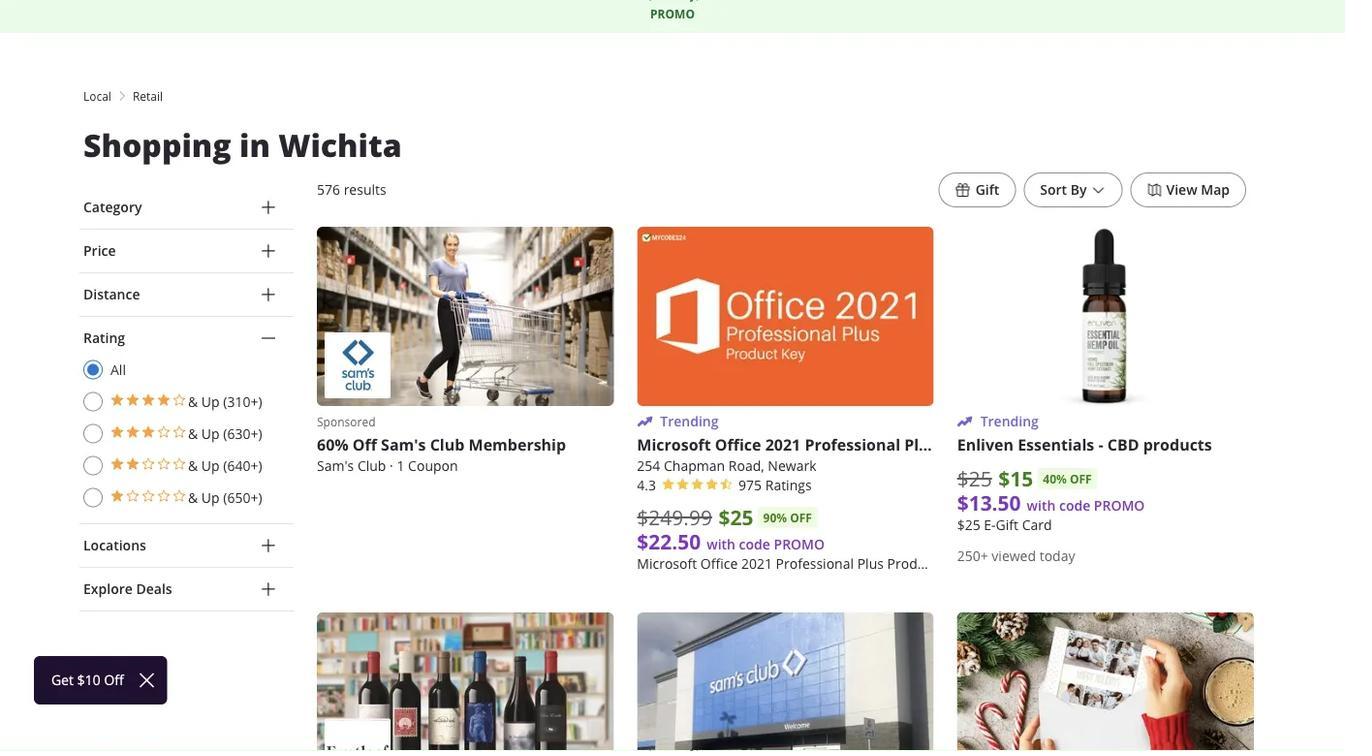 Task type: describe. For each thing, give the bounding box(es) containing it.
3 stars & up element
[[83, 424, 262, 444]]

results
[[344, 181, 386, 199]]

0 vertical spatial promo
[[650, 6, 695, 22]]

price
[[83, 242, 116, 260]]

viewed
[[992, 547, 1036, 565]]

sort by
[[1040, 181, 1087, 199]]

retail
[[133, 88, 163, 104]]

1 vertical spatial sam's
[[317, 457, 354, 475]]

distance
[[83, 285, 140, 303]]

road,
[[729, 457, 764, 475]]

products
[[1143, 434, 1212, 456]]

4.3
[[637, 477, 656, 494]]

0 vertical spatial sam's
[[381, 434, 426, 456]]

up for (650+)
[[201, 488, 220, 506]]

1 vertical spatial club
[[358, 457, 386, 475]]

sponsored 60% off sam's club membership sam's club    ·    1 coupon
[[317, 414, 566, 475]]

576
[[317, 181, 340, 199]]

gift inside $25 $15 40% off $13.50 with code promo $25 e-gift card
[[996, 516, 1019, 534]]

office inside $249.99 $25 90% off $22.50 with code promo microsoft office 2021 professional plus product key - lifetime for windows 1pc
[[700, 555, 738, 573]]

rating list
[[83, 360, 294, 508]]

in
[[239, 124, 270, 166]]

explore deals button
[[79, 568, 294, 611]]

distance button
[[79, 273, 294, 316]]

key
[[941, 555, 963, 573]]

office inside microsoft office 2021 professional plus 254 chapman road, newark
[[715, 434, 761, 456]]

with for $25
[[707, 536, 736, 554]]

1pc
[[1113, 555, 1137, 573]]

gift button
[[939, 173, 1016, 207]]

wichita
[[278, 124, 402, 166]]

map
[[1201, 181, 1230, 199]]

for
[[1029, 555, 1048, 573]]

$25 down "enliven"
[[957, 465, 992, 492]]

(310+)
[[223, 393, 262, 410]]

$25 $15 40% off $13.50 with code promo $25 e-gift card
[[957, 464, 1145, 534]]

today
[[1040, 547, 1075, 565]]

code for $25
[[739, 536, 770, 554]]

& for & up (640+)
[[188, 456, 198, 474]]

rating button
[[79, 317, 294, 360]]

& up (630+)
[[188, 424, 262, 442]]

gift inside button
[[976, 181, 999, 199]]

$249.99 $25 90% off $22.50 with code promo microsoft office 2021 professional plus product key - lifetime for windows 1pc
[[637, 503, 1137, 573]]

breadcrumbs element
[[79, 87, 1266, 105]]

off for $25
[[790, 509, 812, 526]]

microsoft inside $249.99 $25 90% off $22.50 with code promo microsoft office 2021 professional plus product key - lifetime for windows 1pc
[[637, 555, 697, 573]]

sponsored
[[317, 414, 376, 430]]

all element
[[83, 360, 126, 380]]

enliven
[[957, 434, 1014, 456]]

up for (640+)
[[201, 456, 220, 474]]

microsoft inside microsoft office 2021 professional plus 254 chapman road, newark
[[637, 434, 711, 456]]

(640+)
[[223, 456, 262, 474]]

trending for enliven essentials - cbd products
[[980, 413, 1039, 430]]

(650+)
[[223, 488, 262, 506]]

plus inside microsoft office 2021 professional plus 254 chapman road, newark
[[904, 434, 937, 456]]

off for $15
[[1070, 471, 1092, 487]]

explore
[[83, 580, 133, 598]]

view
[[1166, 181, 1197, 199]]

product
[[887, 555, 937, 573]]

4 stars & up element
[[83, 392, 262, 412]]

$15
[[999, 464, 1033, 493]]

2021 inside microsoft office 2021 professional plus 254 chapman road, newark
[[765, 434, 801, 456]]

view map
[[1166, 181, 1230, 199]]

& for & up (650+)
[[188, 488, 198, 506]]

shopping
[[83, 124, 231, 166]]

all
[[110, 361, 126, 378]]

promo link
[[513, 0, 832, 24]]

60%
[[317, 434, 349, 456]]

1 star & up element
[[83, 487, 262, 508]]



Task type: locate. For each thing, give the bounding box(es) containing it.
up
[[201, 393, 220, 410], [201, 424, 220, 442], [201, 456, 220, 474], [201, 488, 220, 506]]

1 vertical spatial microsoft
[[637, 555, 697, 573]]

1 microsoft from the top
[[637, 434, 711, 456]]

0 vertical spatial off
[[1070, 471, 1092, 487]]

2 up from the top
[[201, 424, 220, 442]]

0 vertical spatial -
[[1098, 434, 1103, 456]]

code
[[1059, 497, 1091, 515], [739, 536, 770, 554]]

0 horizontal spatial code
[[739, 536, 770, 554]]

gift
[[976, 181, 999, 199], [996, 516, 1019, 534]]

0 horizontal spatial promo
[[650, 6, 695, 22]]

1 vertical spatial 2021
[[741, 555, 772, 573]]

rating
[[83, 329, 125, 347]]

1 horizontal spatial club
[[430, 434, 465, 456]]

1 horizontal spatial trending
[[980, 413, 1039, 430]]

microsoft up chapman
[[637, 434, 711, 456]]

2021 up newark
[[765, 434, 801, 456]]

1 vertical spatial plus
[[857, 555, 884, 573]]

e-
[[984, 516, 996, 534]]

view map button
[[1130, 173, 1246, 207]]

1 vertical spatial with
[[707, 536, 736, 554]]

trending for microsoft office 2021 professional plus
[[660, 413, 719, 430]]

club
[[430, 434, 465, 456], [358, 457, 386, 475]]

1 horizontal spatial plus
[[904, 434, 937, 456]]

2 trending from the left
[[980, 413, 1039, 430]]

1 horizontal spatial off
[[1070, 471, 1092, 487]]

1 horizontal spatial promo
[[774, 536, 825, 554]]

250+ viewed today
[[957, 547, 1075, 565]]

sam's down 60% at the left
[[317, 457, 354, 475]]

& up (310+)
[[188, 393, 262, 410]]

trending up chapman
[[660, 413, 719, 430]]

1 & from the top
[[188, 393, 198, 410]]

with up card at the bottom
[[1027, 497, 1056, 515]]

sort
[[1040, 181, 1067, 199]]

office
[[715, 434, 761, 456], [700, 555, 738, 573]]

0 horizontal spatial club
[[358, 457, 386, 475]]

shopping in wichita
[[83, 124, 402, 166]]

& up 3 stars & up element at the bottom left of the page
[[188, 393, 198, 410]]

promo for $15
[[1094, 497, 1145, 515]]

with inside $25 $15 40% off $13.50 with code promo $25 e-gift card
[[1027, 497, 1056, 515]]

professional inside microsoft office 2021 professional plus 254 chapman road, newark
[[805, 434, 900, 456]]

3 up from the top
[[201, 456, 220, 474]]

locations
[[83, 536, 146, 554]]

1 vertical spatial promo
[[1094, 497, 1145, 515]]

membership
[[469, 434, 566, 456]]

promo for $25
[[774, 536, 825, 554]]

professional inside $249.99 $25 90% off $22.50 with code promo microsoft office 2021 professional plus product key - lifetime for windows 1pc
[[776, 555, 854, 573]]

with inside $249.99 $25 90% off $22.50 with code promo microsoft office 2021 professional plus product key - lifetime for windows 1pc
[[707, 536, 736, 554]]

$25
[[957, 465, 992, 492], [719, 503, 754, 531], [957, 516, 980, 534]]

promo
[[650, 6, 695, 22], [1094, 497, 1145, 515], [774, 536, 825, 554]]

& down 2 stars & up element
[[188, 488, 198, 506]]

0 horizontal spatial off
[[790, 509, 812, 526]]

& for & up (310+)
[[188, 393, 198, 410]]

0 vertical spatial professional
[[805, 434, 900, 456]]

1 horizontal spatial sam's
[[381, 434, 426, 456]]

professional down 90%
[[776, 555, 854, 573]]

with for $15
[[1027, 497, 1056, 515]]

$249.99
[[637, 504, 712, 531]]

up for (310+)
[[201, 393, 220, 410]]

up left (650+)
[[201, 488, 220, 506]]

975
[[739, 477, 762, 494]]

·
[[390, 457, 393, 475]]

plus
[[904, 434, 937, 456], [857, 555, 884, 573]]

promo inside $25 $15 40% off $13.50 with code promo $25 e-gift card
[[1094, 497, 1145, 515]]

sort by button
[[1024, 173, 1123, 207]]

enliven essentials - cbd products
[[957, 434, 1212, 456]]

0 horizontal spatial with
[[707, 536, 736, 554]]

& up (640+)
[[188, 456, 262, 474]]

chapman
[[664, 457, 725, 475]]

$13.50
[[957, 489, 1021, 517]]

promo up breadcrumbs element
[[650, 6, 695, 22]]

&
[[188, 393, 198, 410], [188, 424, 198, 442], [188, 456, 198, 474], [188, 488, 198, 506]]

250+
[[957, 547, 988, 565]]

1 horizontal spatial -
[[1098, 434, 1103, 456]]

plus left "enliven"
[[904, 434, 937, 456]]

category
[[83, 198, 142, 216]]

ratings
[[765, 477, 812, 494]]

0 horizontal spatial sam's
[[317, 457, 354, 475]]

sam's
[[381, 434, 426, 456], [317, 457, 354, 475]]

microsoft down the $249.99
[[637, 555, 697, 573]]

up left (640+)
[[201, 456, 220, 474]]

local
[[83, 88, 111, 104]]

2021 down 90%
[[741, 555, 772, 573]]

off
[[1070, 471, 1092, 487], [790, 509, 812, 526]]

0 horizontal spatial trending
[[660, 413, 719, 430]]

sam's up "1"
[[381, 434, 426, 456]]

by
[[1071, 181, 1087, 199]]

$25 inside $249.99 $25 90% off $22.50 with code promo microsoft office 2021 professional plus product key - lifetime for windows 1pc
[[719, 503, 754, 531]]

0 horizontal spatial -
[[967, 555, 971, 573]]

plus inside $249.99 $25 90% off $22.50 with code promo microsoft office 2021 professional plus product key - lifetime for windows 1pc
[[857, 555, 884, 573]]

2 stars & up element
[[83, 455, 262, 476]]

card
[[1022, 516, 1052, 534]]

1 vertical spatial code
[[739, 536, 770, 554]]

0 vertical spatial office
[[715, 434, 761, 456]]

office down the $249.99
[[700, 555, 738, 573]]

- left cbd
[[1098, 434, 1103, 456]]

& for & up (630+)
[[188, 424, 198, 442]]

up for (630+)
[[201, 424, 220, 442]]

professional
[[805, 434, 900, 456], [776, 555, 854, 573]]

0 horizontal spatial plus
[[857, 555, 884, 573]]

0 vertical spatial 2021
[[765, 434, 801, 456]]

$25 left e-
[[957, 516, 980, 534]]

code inside $249.99 $25 90% off $22.50 with code promo microsoft office 2021 professional plus product key - lifetime for windows 1pc
[[739, 536, 770, 554]]

0 vertical spatial code
[[1059, 497, 1091, 515]]

off
[[353, 434, 377, 456]]

microsoft
[[637, 434, 711, 456], [637, 555, 697, 573]]

& down the 4 stars & up element
[[188, 424, 198, 442]]

code inside $25 $15 40% off $13.50 with code promo $25 e-gift card
[[1059, 497, 1091, 515]]

with
[[1027, 497, 1056, 515], [707, 536, 736, 554]]

2 vertical spatial promo
[[774, 536, 825, 554]]

& up (650+)
[[188, 488, 262, 506]]

lifetime
[[975, 555, 1026, 573]]

2021 inside $249.99 $25 90% off $22.50 with code promo microsoft office 2021 professional plus product key - lifetime for windows 1pc
[[741, 555, 772, 573]]

1 horizontal spatial code
[[1059, 497, 1091, 515]]

coupon
[[408, 457, 458, 475]]

2 horizontal spatial promo
[[1094, 497, 1145, 515]]

explore deals
[[83, 580, 172, 598]]

1 vertical spatial professional
[[776, 555, 854, 573]]

with right $22.50 on the bottom of page
[[707, 536, 736, 554]]

254
[[637, 457, 660, 475]]

0 vertical spatial microsoft
[[637, 434, 711, 456]]

(630+)
[[223, 424, 262, 442]]

promo inside $249.99 $25 90% off $22.50 with code promo microsoft office 2021 professional plus product key - lifetime for windows 1pc
[[774, 536, 825, 554]]

gift left sort
[[976, 181, 999, 199]]

90%
[[763, 509, 787, 526]]

4 up from the top
[[201, 488, 220, 506]]

trending up "enliven"
[[980, 413, 1039, 430]]

0 vertical spatial gift
[[976, 181, 999, 199]]

0 vertical spatial plus
[[904, 434, 937, 456]]

category button
[[79, 186, 294, 229]]

up left (630+)
[[201, 424, 220, 442]]

-
[[1098, 434, 1103, 456], [967, 555, 971, 573]]

professional up newark
[[805, 434, 900, 456]]

essentials
[[1018, 434, 1094, 456]]

deals
[[136, 580, 172, 598]]

off inside $249.99 $25 90% off $22.50 with code promo microsoft office 2021 professional plus product key - lifetime for windows 1pc
[[790, 509, 812, 526]]

club up coupon
[[430, 434, 465, 456]]

off inside $25 $15 40% off $13.50 with code promo $25 e-gift card
[[1070, 471, 1092, 487]]

1
[[397, 457, 405, 475]]

1 trending from the left
[[660, 413, 719, 430]]

1 vertical spatial office
[[700, 555, 738, 573]]

1 vertical spatial off
[[790, 509, 812, 526]]

newark
[[768, 457, 817, 475]]

local link
[[83, 87, 111, 105]]

2 & from the top
[[188, 424, 198, 442]]

promo down 90%
[[774, 536, 825, 554]]

40%
[[1043, 471, 1067, 487]]

office up road,
[[715, 434, 761, 456]]

0 vertical spatial club
[[430, 434, 465, 456]]

plus left product on the right of page
[[857, 555, 884, 573]]

- inside $249.99 $25 90% off $22.50 with code promo microsoft office 2021 professional plus product key - lifetime for windows 1pc
[[967, 555, 971, 573]]

576 results
[[317, 181, 386, 199]]

0 vertical spatial with
[[1027, 497, 1056, 515]]

1 horizontal spatial with
[[1027, 497, 1056, 515]]

2 microsoft from the top
[[637, 555, 697, 573]]

price button
[[79, 230, 294, 272]]

1 up from the top
[[201, 393, 220, 410]]

trending
[[660, 413, 719, 430], [980, 413, 1039, 430]]

code for $15
[[1059, 497, 1091, 515]]

975 ratings
[[739, 477, 812, 494]]

1 vertical spatial gift
[[996, 516, 1019, 534]]

code down 90%
[[739, 536, 770, 554]]

3 & from the top
[[188, 456, 198, 474]]

& down 3 stars & up element at the bottom left of the page
[[188, 456, 198, 474]]

windows
[[1051, 555, 1109, 573]]

promo up the 1pc
[[1094, 497, 1145, 515]]

off right 40%
[[1070, 471, 1092, 487]]

1 vertical spatial -
[[967, 555, 971, 573]]

- right key
[[967, 555, 971, 573]]

code down 40%
[[1059, 497, 1091, 515]]

off right 90%
[[790, 509, 812, 526]]

club left ·
[[358, 457, 386, 475]]

$25 down 975
[[719, 503, 754, 531]]

$22.50
[[637, 528, 701, 556]]

locations button
[[79, 524, 294, 567]]

cbd
[[1107, 434, 1139, 456]]

up left (310+)
[[201, 393, 220, 410]]

4 & from the top
[[188, 488, 198, 506]]

gift left card at the bottom
[[996, 516, 1019, 534]]

microsoft office 2021 professional plus 254 chapman road, newark
[[637, 434, 937, 475]]



Task type: vqa. For each thing, say whether or not it's contained in the screenshot.
search element
no



